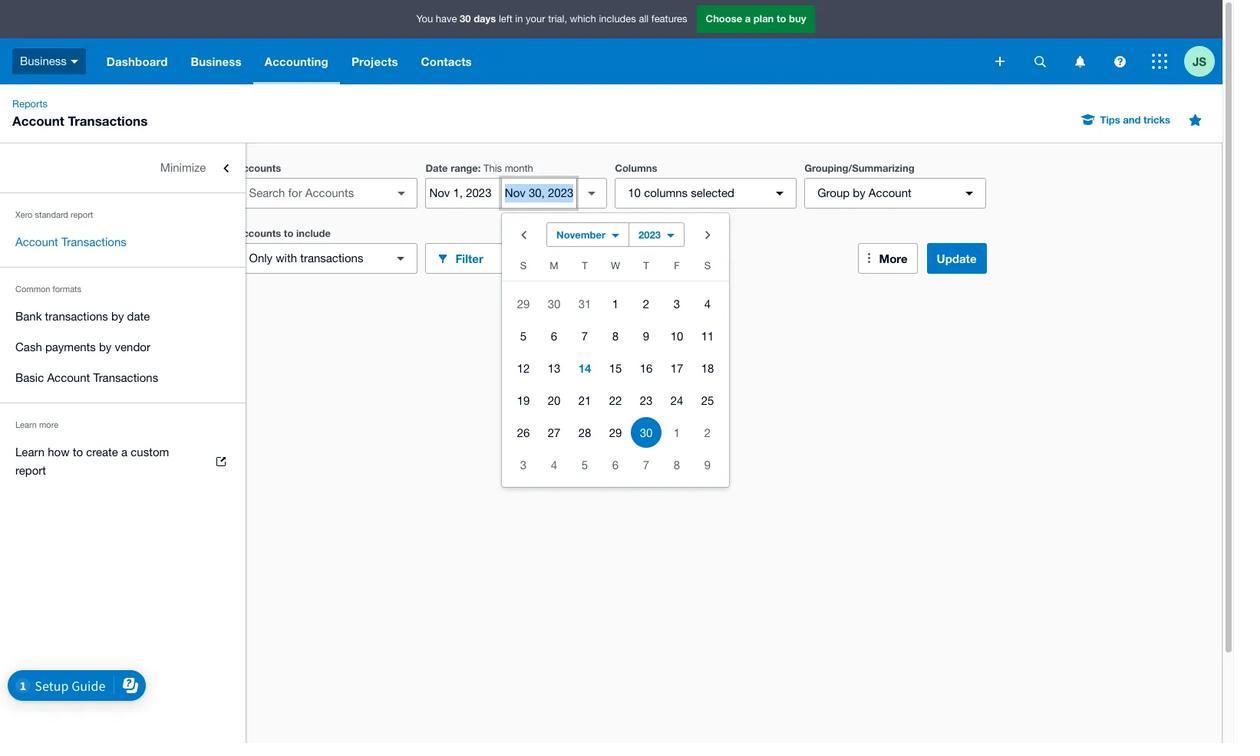 Task type: locate. For each thing, give the bounding box(es) containing it.
account down payments at the left top
[[47, 372, 90, 385]]

more button
[[858, 243, 918, 274]]

0 vertical spatial to
[[777, 12, 786, 25]]

0 horizontal spatial t
[[582, 260, 588, 272]]

None field
[[236, 178, 418, 209]]

t left w
[[582, 260, 588, 272]]

0 horizontal spatial svg image
[[70, 60, 78, 64]]

2 row from the top
[[502, 288, 729, 320]]

accounting
[[265, 54, 328, 68]]

sun nov 05 2023 cell
[[502, 321, 539, 352]]

s left "m" on the left of the page
[[520, 260, 527, 272]]

custom
[[131, 446, 169, 459]]

thu nov 09 2023 cell
[[631, 321, 662, 352]]

transactions down formats
[[45, 310, 108, 323]]

row up wed nov 15 2023 'cell'
[[502, 320, 729, 352]]

wed nov 08 2023 cell
[[600, 321, 631, 352]]

fri nov 24 2023 cell
[[662, 385, 692, 416]]

row
[[502, 256, 729, 282], [502, 288, 729, 320], [502, 320, 729, 352], [502, 352, 729, 385], [502, 385, 729, 417], [502, 417, 729, 449], [502, 449, 729, 481]]

2 vertical spatial to
[[73, 446, 83, 459]]

2 learn from the top
[[15, 446, 45, 459]]

business inside business dropdown button
[[191, 54, 242, 68]]

update
[[937, 252, 977, 266]]

0 horizontal spatial s
[[520, 260, 527, 272]]

mon nov 20 2023 cell
[[539, 385, 570, 416]]

business button
[[0, 38, 95, 84]]

a
[[745, 12, 751, 25], [121, 446, 128, 459]]

row down 'wed nov 29 2023' cell in the bottom of the page
[[502, 449, 729, 481]]

transactions up minimize button
[[68, 113, 148, 129]]

1 vertical spatial learn
[[15, 446, 45, 459]]

to left include
[[284, 227, 294, 239]]

transactions
[[300, 252, 363, 265], [45, 310, 108, 323]]

0 vertical spatial transactions
[[300, 252, 363, 265]]

navigation inside banner
[[95, 38, 985, 84]]

accounts
[[236, 162, 281, 174], [236, 227, 281, 239]]

1 horizontal spatial t
[[643, 260, 649, 272]]

1 vertical spatial to
[[284, 227, 294, 239]]

choose
[[706, 12, 742, 25]]

2023
[[639, 229, 661, 241]]

0 vertical spatial learn
[[15, 421, 37, 430]]

1 horizontal spatial report
[[71, 210, 93, 220]]

by inside 'group by account' popup button
[[853, 187, 866, 200]]

1 accounts from the top
[[236, 162, 281, 174]]

reports link
[[6, 97, 54, 112]]

s right f
[[704, 260, 711, 272]]

month
[[505, 163, 533, 174]]

0 vertical spatial accounts
[[236, 162, 281, 174]]

account down "xero" on the left of the page
[[15, 236, 58, 249]]

learn how to create a custom report
[[15, 446, 169, 477]]

navigation containing dashboard
[[95, 38, 985, 84]]

account transactions
[[15, 236, 126, 249]]

svg image
[[1034, 56, 1046, 67], [1114, 56, 1126, 67], [70, 60, 78, 64]]

row up the wed nov 01 2023 cell
[[502, 256, 729, 282]]

js button
[[1184, 38, 1223, 84]]

1 horizontal spatial svg image
[[1034, 56, 1046, 67]]

Search for Accounts text field
[[237, 179, 389, 208]]

1 vertical spatial by
[[111, 310, 124, 323]]

row down wed nov 22 2023 cell on the bottom
[[502, 417, 729, 449]]

1 horizontal spatial business
[[191, 54, 242, 68]]

accounts up search for accounts text field
[[236, 162, 281, 174]]

0 horizontal spatial transactions
[[45, 310, 108, 323]]

0 horizontal spatial business
[[20, 54, 67, 67]]

projects button
[[340, 38, 410, 84]]

group
[[502, 213, 729, 487]]

account transactions link
[[0, 227, 246, 258]]

more
[[39, 421, 58, 430]]

:
[[478, 162, 481, 174]]

0 vertical spatial transactions
[[68, 113, 148, 129]]

1 vertical spatial report
[[15, 464, 46, 477]]

grid
[[502, 256, 729, 481]]

svg image inside business popup button
[[70, 60, 78, 64]]

2 t from the left
[[643, 260, 649, 272]]

business
[[20, 54, 67, 67], [191, 54, 242, 68]]

dashboard
[[107, 54, 168, 68]]

1 learn from the top
[[15, 421, 37, 430]]

account down 'reports' link
[[12, 113, 64, 129]]

date range : this month
[[426, 162, 533, 174]]

filter button
[[426, 243, 607, 274]]

0 horizontal spatial a
[[121, 446, 128, 459]]

business inside business popup button
[[20, 54, 67, 67]]

you have 30 days left in your trial, which includes all features
[[416, 12, 687, 25]]

1 horizontal spatial a
[[745, 12, 751, 25]]

range
[[451, 162, 478, 174]]

have
[[436, 13, 457, 25]]

1 row from the top
[[502, 256, 729, 282]]

fri nov 17 2023 cell
[[662, 353, 692, 384]]

s
[[520, 260, 527, 272], [704, 260, 711, 272]]

transactions down cash payments by vendor link
[[93, 372, 158, 385]]

only
[[249, 252, 273, 265]]

by left vendor
[[99, 341, 112, 354]]

navigation
[[95, 38, 985, 84]]

0 horizontal spatial report
[[15, 464, 46, 477]]

2 horizontal spatial svg image
[[1114, 56, 1126, 67]]

accounting button
[[253, 38, 340, 84]]

more
[[879, 252, 908, 266]]

a right the create
[[121, 446, 128, 459]]

2 vertical spatial transactions
[[93, 372, 158, 385]]

2 vertical spatial by
[[99, 341, 112, 354]]

how
[[48, 446, 70, 459]]

transactions
[[68, 113, 148, 129], [61, 236, 126, 249], [93, 372, 158, 385]]

tricks
[[1144, 114, 1171, 126]]

transactions inside reports account transactions
[[68, 113, 148, 129]]

basic account transactions link
[[0, 363, 246, 394]]

banner containing js
[[0, 0, 1223, 84]]

bank
[[15, 310, 42, 323]]

wed nov 29 2023 cell
[[600, 418, 631, 448]]

thu nov 30 2023 cell
[[631, 418, 662, 448]]

30
[[460, 12, 471, 25]]

common
[[15, 285, 50, 294]]

tips and tricks button
[[1073, 107, 1180, 132]]

0 vertical spatial by
[[853, 187, 866, 200]]

account inside 'basic account transactions' link
[[47, 372, 90, 385]]

learn for learn more
[[15, 421, 37, 430]]

fri nov 03 2023 cell
[[662, 289, 692, 319]]

contacts button
[[410, 38, 483, 84]]

1 vertical spatial a
[[121, 446, 128, 459]]

by inside bank transactions by date link
[[111, 310, 124, 323]]

to right how
[[73, 446, 83, 459]]

row up wed nov 08 2023 cell
[[502, 288, 729, 320]]

left
[[499, 13, 513, 25]]

to left buy
[[777, 12, 786, 25]]

t
[[582, 260, 588, 272], [643, 260, 649, 272]]

with
[[276, 252, 297, 265]]

date
[[426, 162, 448, 174]]

t left f
[[643, 260, 649, 272]]

to
[[777, 12, 786, 25], [284, 227, 294, 239], [73, 446, 83, 459]]

previous month image
[[508, 220, 539, 250]]

svg image
[[1152, 54, 1168, 69], [1075, 56, 1085, 67], [996, 57, 1005, 66]]

to inside banner
[[777, 12, 786, 25]]

transactions down include
[[300, 252, 363, 265]]

transactions for basic account transactions
[[93, 372, 158, 385]]

transactions for reports account transactions
[[68, 113, 148, 129]]

accounts up only
[[236, 227, 281, 239]]

0 horizontal spatial to
[[73, 446, 83, 459]]

Select end date field
[[502, 179, 577, 208]]

includes
[[599, 13, 636, 25]]

days
[[474, 12, 496, 25]]

learn
[[15, 421, 37, 430], [15, 446, 45, 459]]

row group
[[502, 288, 729, 481]]

open image
[[386, 178, 417, 209]]

2 horizontal spatial svg image
[[1152, 54, 1168, 69]]

by down grouping/summarizing
[[853, 187, 866, 200]]

transactions down xero standard report on the top left of the page
[[61, 236, 126, 249]]

accounts for accounts
[[236, 162, 281, 174]]

report
[[71, 210, 93, 220], [15, 464, 46, 477]]

xero standard report
[[15, 210, 93, 220]]

0 horizontal spatial svg image
[[996, 57, 1005, 66]]

grid containing s
[[502, 256, 729, 481]]

3 row from the top
[[502, 320, 729, 352]]

1 horizontal spatial s
[[704, 260, 711, 272]]

report up account transactions
[[71, 210, 93, 220]]

banner
[[0, 0, 1223, 84]]

account
[[12, 113, 64, 129], [869, 187, 912, 200], [15, 236, 58, 249], [47, 372, 90, 385]]

2 horizontal spatial to
[[777, 12, 786, 25]]

cash
[[15, 341, 42, 354]]

account down grouping/summarizing
[[869, 187, 912, 200]]

this
[[484, 163, 502, 174]]

1 vertical spatial accounts
[[236, 227, 281, 239]]

minimize button
[[0, 153, 246, 183]]

1 horizontal spatial transactions
[[300, 252, 363, 265]]

xero
[[15, 210, 33, 220]]

cash payments by vendor link
[[0, 332, 246, 363]]

row up 'wed nov 29 2023' cell in the bottom of the page
[[502, 385, 729, 417]]

2 s from the left
[[704, 260, 711, 272]]

selected
[[691, 187, 735, 200]]

2 accounts from the top
[[236, 227, 281, 239]]

row down wed nov 08 2023 cell
[[502, 352, 729, 385]]

list of convenience dates image
[[577, 178, 607, 209]]

by left "date"
[[111, 310, 124, 323]]

0 vertical spatial a
[[745, 12, 751, 25]]

and
[[1123, 114, 1141, 126]]

grouping/summarizing
[[805, 162, 915, 174]]

plan
[[754, 12, 774, 25]]

Select start date field
[[426, 179, 501, 208]]

learn inside learn how to create a custom report
[[15, 446, 45, 459]]

by inside cash payments by vendor link
[[99, 341, 112, 354]]

learn left "more"
[[15, 421, 37, 430]]

learn down learn more
[[15, 446, 45, 459]]

group
[[818, 187, 850, 200]]

sat nov 18 2023 cell
[[692, 353, 729, 384]]

1 s from the left
[[520, 260, 527, 272]]

1 horizontal spatial to
[[284, 227, 294, 239]]

report down learn more
[[15, 464, 46, 477]]

group by account button
[[805, 178, 986, 209]]

1 vertical spatial transactions
[[45, 310, 108, 323]]

mon nov 06 2023 cell
[[539, 321, 570, 352]]

next month image
[[692, 220, 723, 250]]

which
[[570, 13, 596, 25]]

a left 'plan'
[[745, 12, 751, 25]]

mon nov 27 2023 cell
[[539, 418, 570, 448]]



Task type: vqa. For each thing, say whether or not it's contained in the screenshot.
the includes
yes



Task type: describe. For each thing, give the bounding box(es) containing it.
5 row from the top
[[502, 385, 729, 417]]

row containing s
[[502, 256, 729, 282]]

wed nov 01 2023 cell
[[600, 289, 631, 319]]

projects
[[351, 54, 398, 68]]

group containing november
[[502, 213, 729, 487]]

tips
[[1100, 114, 1121, 126]]

thu nov 16 2023 cell
[[631, 353, 662, 384]]

update button
[[927, 243, 987, 274]]

to inside learn how to create a custom report
[[73, 446, 83, 459]]

6 row from the top
[[502, 417, 729, 449]]

4 row from the top
[[502, 352, 729, 385]]

you
[[416, 13, 433, 25]]

common formats
[[15, 285, 81, 294]]

columns
[[615, 162, 657, 174]]

tue nov 14 2023 cell
[[570, 353, 600, 384]]

a inside banner
[[745, 12, 751, 25]]

basic account transactions
[[15, 372, 158, 385]]

remove from favorites image
[[1180, 104, 1210, 135]]

report inside learn how to create a custom report
[[15, 464, 46, 477]]

by for vendor
[[99, 341, 112, 354]]

cash payments by vendor
[[15, 341, 150, 354]]

your
[[526, 13, 545, 25]]

create
[[86, 446, 118, 459]]

filter
[[455, 251, 483, 265]]

transactions inside "popup button"
[[300, 252, 363, 265]]

november
[[557, 229, 606, 241]]

only with transactions button
[[236, 243, 418, 274]]

by for date
[[111, 310, 124, 323]]

wed nov 22 2023 cell
[[600, 385, 631, 416]]

sat nov 25 2023 cell
[[692, 385, 729, 416]]

tue nov 07 2023 cell
[[570, 321, 600, 352]]

contacts
[[421, 54, 472, 68]]

1 vertical spatial transactions
[[61, 236, 126, 249]]

date
[[127, 310, 150, 323]]

7 row from the top
[[502, 449, 729, 481]]

vendor
[[115, 341, 150, 354]]

sun nov 12 2023 cell
[[502, 353, 539, 384]]

only with transactions
[[249, 252, 363, 265]]

choose a plan to buy
[[706, 12, 806, 25]]

in
[[515, 13, 523, 25]]

sat nov 11 2023 cell
[[692, 321, 729, 352]]

10 columns selected
[[628, 187, 735, 200]]

tue nov 21 2023 cell
[[570, 385, 600, 416]]

minimize
[[160, 161, 206, 174]]

features
[[652, 13, 687, 25]]

columns
[[644, 187, 688, 200]]

include
[[296, 227, 331, 239]]

basic
[[15, 372, 44, 385]]

0 vertical spatial report
[[71, 210, 93, 220]]

account inside reports account transactions
[[12, 113, 64, 129]]

learn how to create a custom report link
[[0, 438, 246, 487]]

1 t from the left
[[582, 260, 588, 272]]

thu nov 02 2023 cell
[[631, 289, 662, 319]]

accounts for accounts to include
[[236, 227, 281, 239]]

m
[[550, 260, 559, 272]]

reports account transactions
[[12, 98, 148, 129]]

bank transactions by date link
[[0, 302, 246, 332]]

1 horizontal spatial svg image
[[1075, 56, 1085, 67]]

sun nov 26 2023 cell
[[502, 418, 539, 448]]

tips and tricks
[[1100, 114, 1171, 126]]

sat nov 04 2023 cell
[[692, 289, 729, 319]]

business button
[[179, 38, 253, 84]]

group by account
[[818, 187, 912, 200]]

bank transactions by date
[[15, 310, 150, 323]]

mon nov 13 2023 cell
[[539, 353, 570, 384]]

account inside 'group by account' popup button
[[869, 187, 912, 200]]

payments
[[45, 341, 96, 354]]

thu nov 23 2023 cell
[[631, 385, 662, 416]]

reports
[[12, 98, 48, 110]]

buy
[[789, 12, 806, 25]]

all
[[639, 13, 649, 25]]

dashboard link
[[95, 38, 179, 84]]

w
[[611, 260, 620, 272]]

accounts to include
[[236, 227, 331, 239]]

js
[[1193, 54, 1207, 68]]

learn for learn how to create a custom report
[[15, 446, 45, 459]]

learn more
[[15, 421, 58, 430]]

formats
[[53, 285, 81, 294]]

trial,
[[548, 13, 567, 25]]

wed nov 15 2023 cell
[[600, 353, 631, 384]]

account inside account transactions link
[[15, 236, 58, 249]]

tue nov 28 2023 cell
[[570, 418, 600, 448]]

fri nov 10 2023 cell
[[662, 321, 692, 352]]

f
[[674, 260, 680, 272]]

standard
[[35, 210, 68, 220]]

10
[[628, 187, 641, 200]]

a inside learn how to create a custom report
[[121, 446, 128, 459]]

sun nov 19 2023 cell
[[502, 385, 539, 416]]



